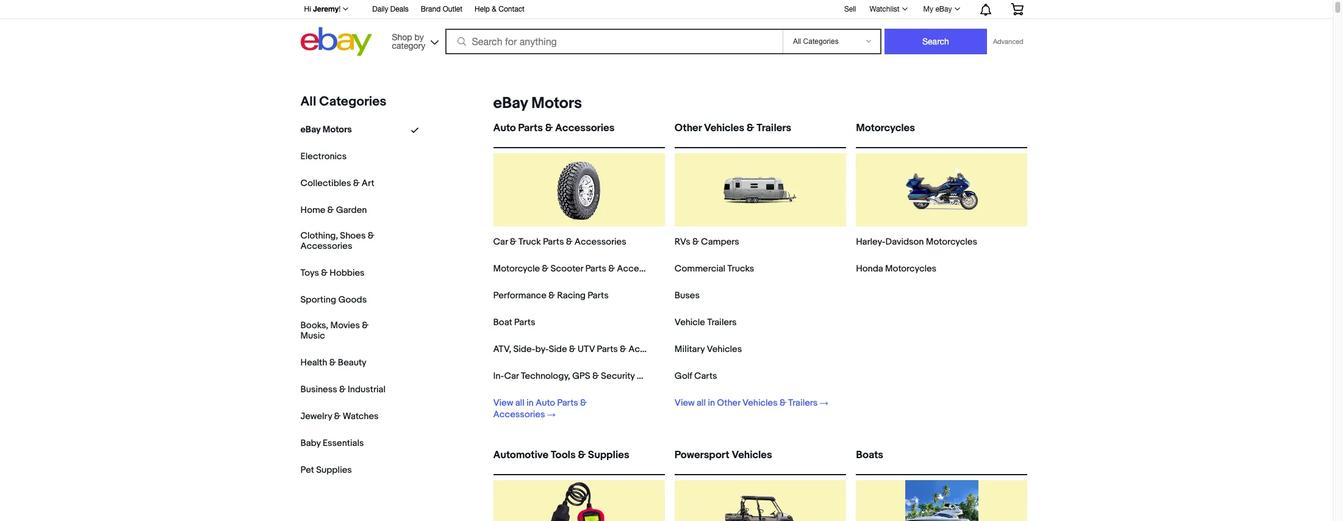 Task type: describe. For each thing, give the bounding box(es) containing it.
tools
[[551, 449, 576, 461]]

harley-
[[856, 236, 886, 248]]

& inside books, movies & music
[[362, 320, 369, 331]]

view for auto parts & accessories
[[493, 397, 514, 409]]

categories
[[319, 94, 387, 110]]

electronics
[[301, 151, 347, 162]]

view all in auto parts & accessories
[[493, 397, 587, 421]]

contact
[[499, 5, 525, 13]]

clothing,
[[301, 230, 338, 242]]

home & garden
[[301, 204, 367, 216]]

& inside 'view all in auto parts & accessories'
[[580, 397, 587, 409]]

toys
[[301, 267, 319, 279]]

sporting goods
[[301, 294, 367, 306]]

pet supplies
[[301, 464, 352, 476]]

1 horizontal spatial other
[[717, 397, 741, 409]]

truck
[[519, 236, 541, 248]]

vehicle trailers
[[675, 317, 737, 328]]

other vehicles & trailers link
[[675, 122, 847, 145]]

movies
[[330, 320, 360, 331]]

jewelry & watches
[[301, 411, 379, 422]]

Search for anything text field
[[448, 30, 781, 53]]

boats image
[[906, 480, 979, 521]]

sell
[[845, 5, 857, 13]]

honda motorcycles link
[[856, 263, 937, 275]]

0 horizontal spatial motors
[[323, 124, 352, 135]]

parts inside 'view all in auto parts & accessories'
[[557, 397, 578, 409]]

honda
[[856, 263, 884, 275]]

other inside other vehicles & trailers link
[[675, 122, 702, 134]]

advanced link
[[987, 29, 1030, 54]]

electronics link
[[301, 151, 347, 162]]

collectibles & art link
[[301, 178, 375, 189]]

boats link
[[856, 449, 1028, 472]]

harley-davidson motorcycles
[[856, 236, 978, 248]]

my ebay
[[924, 5, 952, 13]]

devices
[[637, 370, 671, 382]]

motorcycles inside the motorcycles 'link'
[[856, 122, 915, 134]]

jewelry
[[301, 411, 332, 422]]

view all in auto parts & accessories link
[[493, 397, 648, 421]]

watchlist link
[[863, 2, 913, 16]]

2 vertical spatial motorcycles
[[886, 263, 937, 275]]

gps
[[572, 370, 591, 382]]

0 vertical spatial supplies
[[588, 449, 630, 461]]

vehicle trailers link
[[675, 317, 737, 328]]

home & garden link
[[301, 204, 367, 216]]

powersport vehicles link
[[675, 449, 847, 472]]

2 vertical spatial trailers
[[789, 397, 818, 409]]

brand outlet
[[421, 5, 463, 13]]

sporting goods link
[[301, 294, 367, 306]]

none submit inside shop by category banner
[[885, 29, 987, 54]]

in for vehicles
[[708, 397, 715, 409]]

watches
[[343, 411, 379, 422]]

accessories inside 'view all in auto parts & accessories'
[[493, 409, 545, 421]]

shoes
[[340, 230, 366, 242]]

boat parts link
[[493, 317, 536, 328]]

view for other vehicles & trailers
[[675, 397, 695, 409]]

toys & hobbies link
[[301, 267, 365, 279]]

military
[[675, 344, 705, 355]]

rvs & campers link
[[675, 236, 740, 248]]

auto parts & accessories image
[[543, 153, 616, 226]]

golf
[[675, 370, 692, 382]]

baby
[[301, 437, 321, 449]]

music
[[301, 330, 325, 342]]

utv
[[578, 344, 595, 355]]

ebay inside "account" navigation
[[936, 5, 952, 13]]

auto inside 'view all in auto parts & accessories'
[[536, 397, 555, 409]]

automotive tools & supplies
[[493, 449, 630, 461]]

help & contact
[[475, 5, 525, 13]]

your shopping cart image
[[1010, 3, 1024, 15]]

books, movies & music link
[[301, 320, 386, 342]]

atv,
[[493, 344, 512, 355]]

trucks
[[728, 263, 755, 275]]

1 horizontal spatial ebay
[[493, 94, 528, 113]]

auto parts & accessories
[[493, 122, 615, 134]]

1 horizontal spatial ebay motors
[[493, 94, 582, 113]]

powersport vehicles
[[675, 449, 772, 461]]

rvs
[[675, 236, 691, 248]]

campers
[[701, 236, 740, 248]]

commercial trucks
[[675, 263, 755, 275]]

automotive tools & supplies link
[[493, 449, 665, 472]]

health & beauty link
[[301, 357, 367, 368]]

brand outlet link
[[421, 3, 463, 16]]

boat parts
[[493, 317, 536, 328]]

shop by category banner
[[298, 0, 1033, 59]]

vehicles for military
[[707, 344, 742, 355]]

pet supplies link
[[301, 464, 352, 476]]

help & contact link
[[475, 3, 525, 16]]

goods
[[338, 294, 367, 306]]

technology,
[[521, 370, 570, 382]]

in for parts
[[527, 397, 534, 409]]

all for parts
[[515, 397, 525, 409]]

books,
[[301, 320, 328, 331]]

sell link
[[839, 5, 862, 13]]

atv, side-by-side & utv parts & accessories
[[493, 344, 681, 355]]

sporting
[[301, 294, 336, 306]]

1 vertical spatial trailers
[[707, 317, 737, 328]]

rvs & campers
[[675, 236, 740, 248]]

boats
[[856, 449, 884, 461]]

motorcycle & scooter parts & accessories link
[[493, 263, 669, 275]]

clothing, shoes & accessories link
[[301, 230, 386, 252]]

honda motorcycles
[[856, 263, 937, 275]]

buses
[[675, 290, 700, 302]]

performance & racing parts link
[[493, 290, 609, 302]]

baby essentials link
[[301, 437, 364, 449]]

vehicle
[[675, 317, 705, 328]]



Task type: vqa. For each thing, say whether or not it's contained in the screenshot.
available
no



Task type: locate. For each thing, give the bounding box(es) containing it.
other vehicles & trailers
[[675, 122, 792, 134]]

2 all from the left
[[697, 397, 706, 409]]

motorcycles image
[[906, 153, 979, 226]]

0 vertical spatial trailers
[[757, 122, 792, 134]]

davidson
[[886, 236, 924, 248]]

all down technology,
[[515, 397, 525, 409]]

books, movies & music
[[301, 320, 369, 342]]

1 horizontal spatial all
[[697, 397, 706, 409]]

motorcycles
[[856, 122, 915, 134], [926, 236, 978, 248], [886, 263, 937, 275]]

0 vertical spatial ebay motors link
[[489, 94, 582, 113]]

1 vertical spatial ebay motors link
[[301, 124, 352, 135]]

all categories
[[301, 94, 387, 110]]

0 horizontal spatial ebay motors link
[[301, 124, 352, 135]]

ebay motors link up the "auto parts & accessories" at the top left of the page
[[489, 94, 582, 113]]

by
[[415, 32, 424, 42]]

daily
[[372, 5, 388, 13]]

daily deals link
[[372, 3, 409, 16]]

1 vertical spatial auto
[[536, 397, 555, 409]]

car & truck parts & accessories link
[[493, 236, 627, 248]]

1 horizontal spatial motors
[[532, 94, 582, 113]]

view
[[493, 397, 514, 409], [675, 397, 695, 409]]

in down carts
[[708, 397, 715, 409]]

0 horizontal spatial view
[[493, 397, 514, 409]]

art
[[362, 178, 375, 189]]

2 view from the left
[[675, 397, 695, 409]]

beauty
[[338, 357, 367, 368]]

hobbies
[[330, 267, 365, 279]]

in inside 'view all in auto parts & accessories'
[[527, 397, 534, 409]]

supplies
[[588, 449, 630, 461], [316, 464, 352, 476]]

& inside clothing, shoes & accessories
[[368, 230, 374, 242]]

1 horizontal spatial in
[[708, 397, 715, 409]]

0 horizontal spatial in
[[527, 397, 534, 409]]

all inside 'view all in auto parts & accessories'
[[515, 397, 525, 409]]

ebay down all
[[301, 124, 321, 135]]

advanced
[[994, 38, 1024, 45]]

2 horizontal spatial ebay
[[936, 5, 952, 13]]

scooter
[[551, 263, 584, 275]]

side
[[549, 344, 567, 355]]

business & industrial link
[[301, 384, 386, 395]]

motors
[[532, 94, 582, 113], [323, 124, 352, 135]]

military vehicles link
[[675, 344, 742, 355]]

health & beauty
[[301, 357, 367, 368]]

in down technology,
[[527, 397, 534, 409]]

daily deals
[[372, 5, 409, 13]]

golf carts
[[675, 370, 717, 382]]

hi
[[304, 5, 311, 13]]

0 horizontal spatial other
[[675, 122, 702, 134]]

accessories
[[555, 122, 615, 134], [575, 236, 627, 248], [301, 240, 352, 252], [617, 263, 669, 275], [629, 344, 681, 355], [493, 409, 545, 421]]

0 vertical spatial ebay
[[936, 5, 952, 13]]

ebay motors link
[[489, 94, 582, 113], [301, 124, 352, 135]]

vehicles for other
[[704, 122, 745, 134]]

performance
[[493, 290, 547, 302]]

in-car technology, gps & security devices link
[[493, 370, 671, 382]]

1 horizontal spatial view
[[675, 397, 695, 409]]

ebay up the "auto parts & accessories" at the top left of the page
[[493, 94, 528, 113]]

by-
[[536, 344, 549, 355]]

deals
[[391, 5, 409, 13]]

health
[[301, 357, 327, 368]]

security
[[601, 370, 635, 382]]

car left truck
[[493, 236, 508, 248]]

car down the atv,
[[504, 370, 519, 382]]

ebay motors link up electronics in the left of the page
[[301, 124, 352, 135]]

1 vertical spatial car
[[504, 370, 519, 382]]

ebay motors up the "auto parts & accessories" at the top left of the page
[[493, 94, 582, 113]]

car
[[493, 236, 508, 248], [504, 370, 519, 382]]

toys & hobbies
[[301, 267, 365, 279]]

vehicles inside other vehicles & trailers link
[[704, 122, 745, 134]]

0 vertical spatial motors
[[532, 94, 582, 113]]

view inside 'view all in auto parts & accessories'
[[493, 397, 514, 409]]

motors up the "auto parts & accessories" at the top left of the page
[[532, 94, 582, 113]]

1 in from the left
[[527, 397, 534, 409]]

home
[[301, 204, 326, 216]]

1 horizontal spatial ebay motors link
[[489, 94, 582, 113]]

motorcycle
[[493, 263, 540, 275]]

1 vertical spatial motorcycles
[[926, 236, 978, 248]]

1 horizontal spatial auto
[[536, 397, 555, 409]]

0 vertical spatial auto
[[493, 122, 516, 134]]

2 vertical spatial ebay
[[301, 124, 321, 135]]

1 all from the left
[[515, 397, 525, 409]]

all
[[301, 94, 317, 110]]

0 vertical spatial motorcycles
[[856, 122, 915, 134]]

1 vertical spatial ebay motors
[[301, 124, 352, 135]]

supplies right tools at the left bottom
[[588, 449, 630, 461]]

category
[[392, 41, 426, 50]]

0 vertical spatial other
[[675, 122, 702, 134]]

1 view from the left
[[493, 397, 514, 409]]

0 horizontal spatial supplies
[[316, 464, 352, 476]]

automotive tools & supplies image
[[543, 480, 616, 521]]

auto parts & accessories link
[[493, 122, 665, 145]]

motorcycle & scooter parts & accessories
[[493, 263, 669, 275]]

industrial
[[348, 384, 386, 395]]

supplies right pet
[[316, 464, 352, 476]]

0 horizontal spatial ebay
[[301, 124, 321, 135]]

0 vertical spatial car
[[493, 236, 508, 248]]

brand
[[421, 5, 441, 13]]

collectibles
[[301, 178, 351, 189]]

in-
[[493, 370, 504, 382]]

0 horizontal spatial all
[[515, 397, 525, 409]]

automotive
[[493, 449, 549, 461]]

vehicles
[[704, 122, 745, 134], [707, 344, 742, 355], [743, 397, 778, 409], [732, 449, 772, 461]]

commercial trucks link
[[675, 263, 755, 275]]

atv, side-by-side & utv parts & accessories link
[[493, 344, 681, 355]]

0 horizontal spatial ebay motors
[[301, 124, 352, 135]]

carts
[[694, 370, 717, 382]]

racing
[[557, 290, 586, 302]]

powersport vehicles image
[[724, 480, 797, 521]]

watchlist
[[870, 5, 900, 13]]

side-
[[514, 344, 536, 355]]

ebay motors up electronics in the left of the page
[[301, 124, 352, 135]]

essentials
[[323, 437, 364, 449]]

outlet
[[443, 5, 463, 13]]

1 vertical spatial ebay
[[493, 94, 528, 113]]

all
[[515, 397, 525, 409], [697, 397, 706, 409]]

business & industrial
[[301, 384, 386, 395]]

account navigation
[[298, 0, 1033, 19]]

parts
[[518, 122, 543, 134], [543, 236, 564, 248], [586, 263, 607, 275], [588, 290, 609, 302], [514, 317, 536, 328], [597, 344, 618, 355], [557, 397, 578, 409]]

all down carts
[[697, 397, 706, 409]]

None submit
[[885, 29, 987, 54]]

other vehicles & trailers image
[[724, 153, 797, 226]]

motorcycles link
[[856, 122, 1028, 145]]

performance & racing parts
[[493, 290, 609, 302]]

& inside "account" navigation
[[492, 5, 497, 13]]

1 vertical spatial supplies
[[316, 464, 352, 476]]

ebay right my
[[936, 5, 952, 13]]

2 in from the left
[[708, 397, 715, 409]]

1 horizontal spatial supplies
[[588, 449, 630, 461]]

motors down all categories
[[323, 124, 352, 135]]

all for vehicles
[[697, 397, 706, 409]]

accessories inside clothing, shoes & accessories
[[301, 240, 352, 252]]

vehicles for powersport
[[732, 449, 772, 461]]

vehicles inside powersport vehicles link
[[732, 449, 772, 461]]

view down golf
[[675, 397, 695, 409]]

0 horizontal spatial auto
[[493, 122, 516, 134]]

shop by category button
[[387, 27, 442, 53]]

harley-davidson motorcycles link
[[856, 236, 978, 248]]

1 vertical spatial motors
[[323, 124, 352, 135]]

!
[[339, 5, 341, 13]]

0 vertical spatial ebay motors
[[493, 94, 582, 113]]

view down in-
[[493, 397, 514, 409]]

golf carts link
[[675, 370, 717, 382]]

1 vertical spatial other
[[717, 397, 741, 409]]

pet
[[301, 464, 314, 476]]



